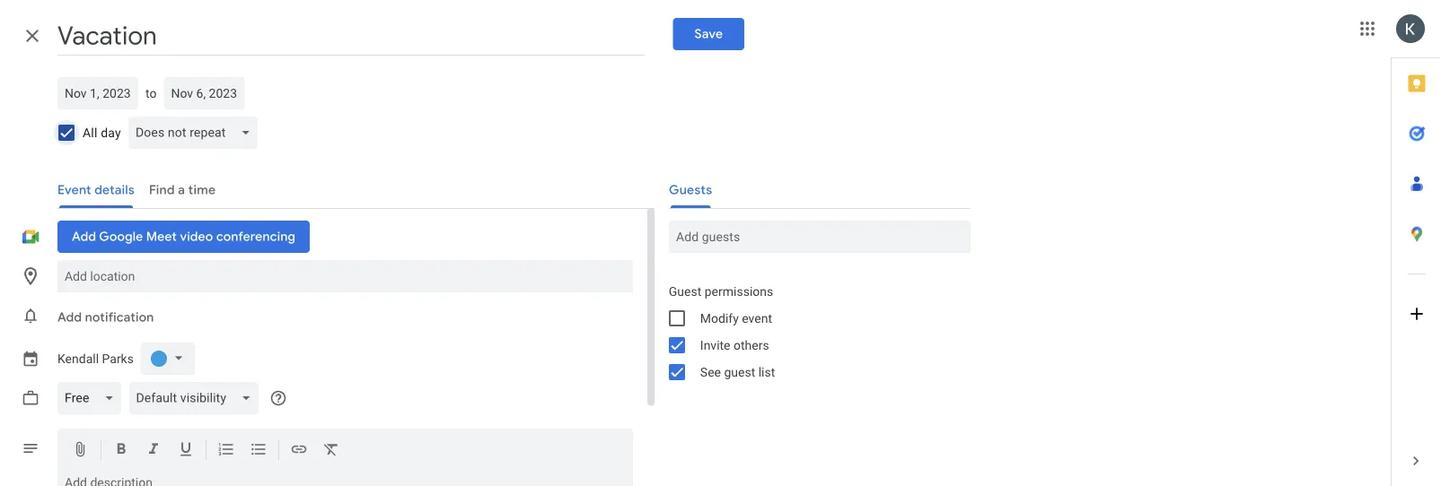 Task type: describe. For each thing, give the bounding box(es) containing it.
bold image
[[112, 441, 130, 462]]

see guest list
[[701, 365, 776, 380]]

event
[[742, 311, 773, 326]]

add notification
[[57, 310, 154, 326]]

underline image
[[177, 441, 195, 462]]

to
[[146, 86, 157, 101]]

add notification button
[[50, 296, 161, 340]]

invite others
[[701, 338, 770, 353]]

parks
[[102, 352, 134, 367]]

guest permissions
[[669, 284, 774, 299]]

list
[[759, 365, 776, 380]]

modify event
[[701, 311, 773, 326]]

kendall
[[57, 352, 99, 367]]

remove formatting image
[[323, 441, 340, 462]]

see
[[701, 365, 721, 380]]

Location text field
[[65, 261, 626, 293]]



Task type: vqa. For each thing, say whether or not it's contained in the screenshot.
'Make the calendar publicly accessible'
no



Task type: locate. For each thing, give the bounding box(es) containing it.
Guests text field
[[676, 221, 964, 253]]

None field
[[128, 117, 265, 149], [57, 383, 129, 415], [129, 383, 266, 415], [128, 117, 265, 149], [57, 383, 129, 415], [129, 383, 266, 415]]

tab list
[[1392, 58, 1442, 437]]

permissions
[[705, 284, 774, 299]]

notification
[[85, 310, 154, 326]]

Title text field
[[57, 16, 644, 56]]

group
[[655, 278, 971, 386]]

kendall parks
[[57, 352, 134, 367]]

Start date text field
[[65, 83, 131, 104]]

save button
[[673, 18, 745, 50]]

bulleted list image
[[250, 441, 268, 462]]

insert link image
[[290, 441, 308, 462]]

others
[[734, 338, 770, 353]]

formatting options toolbar
[[57, 429, 633, 473]]

guest
[[724, 365, 756, 380]]

invite
[[701, 338, 731, 353]]

guest
[[669, 284, 702, 299]]

italic image
[[145, 441, 163, 462]]

numbered list image
[[217, 441, 235, 462]]

End date text field
[[171, 83, 238, 104]]

add
[[57, 310, 82, 326]]

modify
[[701, 311, 739, 326]]

group containing guest permissions
[[655, 278, 971, 386]]

all day
[[83, 125, 121, 140]]

day
[[101, 125, 121, 140]]

Description text field
[[57, 476, 633, 487]]

save
[[695, 26, 723, 42]]

all
[[83, 125, 97, 140]]



